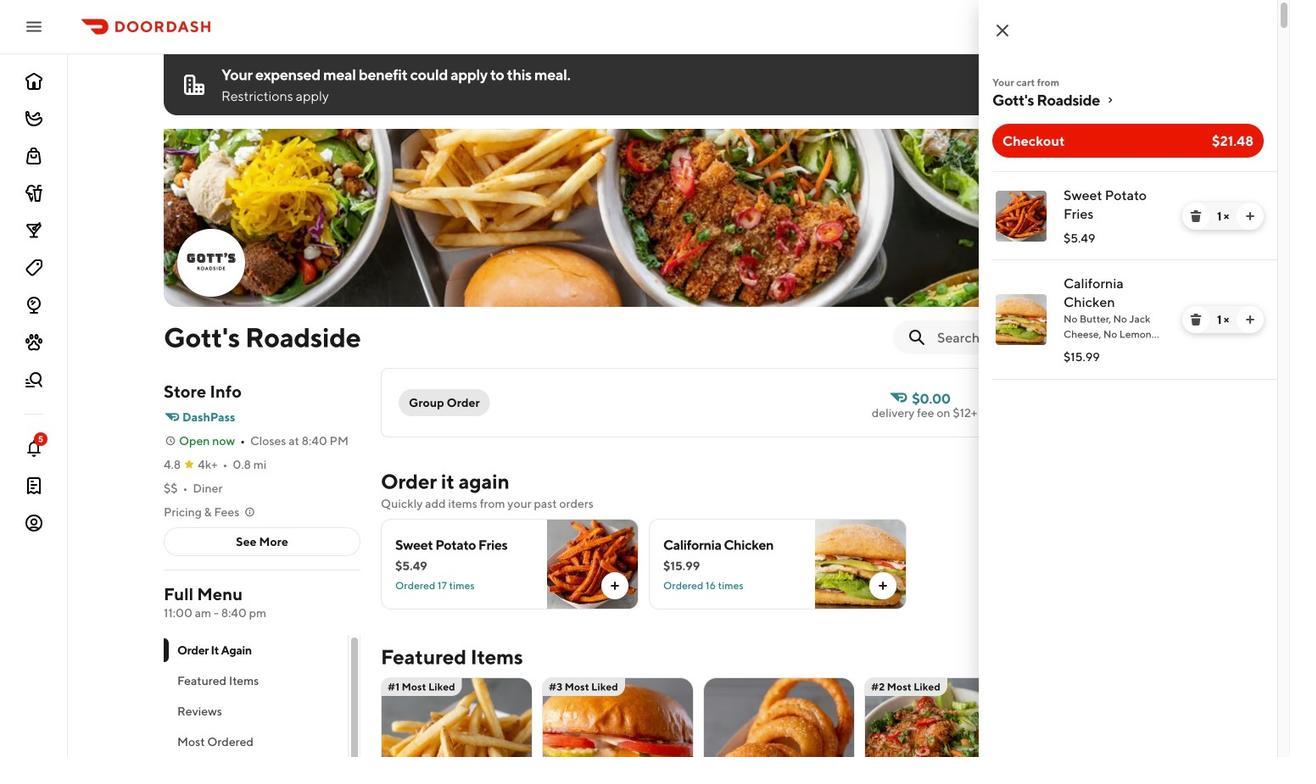 Task type: vqa. For each thing, say whether or not it's contained in the screenshot.
first Add item to cart ICON from right
yes



Task type: describe. For each thing, give the bounding box(es) containing it.
Item Search search field
[[938, 328, 1168, 347]]

close image
[[993, 20, 1013, 41]]

add item to cart image
[[608, 580, 622, 593]]

remove item from cart image
[[1190, 210, 1203, 223]]

remove item from cart image
[[1190, 313, 1203, 327]]

california chicken image
[[996, 294, 1047, 345]]



Task type: locate. For each thing, give the bounding box(es) containing it.
open menu image
[[24, 17, 44, 37]]

1 vertical spatial heading
[[381, 644, 523, 671]]

2 heading from the top
[[381, 644, 523, 671]]

add one to cart image
[[1244, 210, 1257, 223]]

sweet potato fries image
[[996, 191, 1047, 242]]

onion rings image
[[704, 678, 854, 758]]

vietnamese chicken salad image
[[865, 678, 1016, 758]]

add one to cart image
[[1244, 313, 1257, 327]]

heading
[[381, 468, 510, 496], [381, 644, 523, 671]]

list
[[979, 171, 1278, 380]]

add item to cart image
[[876, 580, 890, 593]]

1 heading from the top
[[381, 468, 510, 496]]

gott's roadside image
[[164, 129, 1182, 307], [179, 231, 244, 295]]

fries image
[[382, 678, 532, 758]]

0 vertical spatial heading
[[381, 468, 510, 496]]

cheeseburger image
[[543, 678, 693, 758]]



